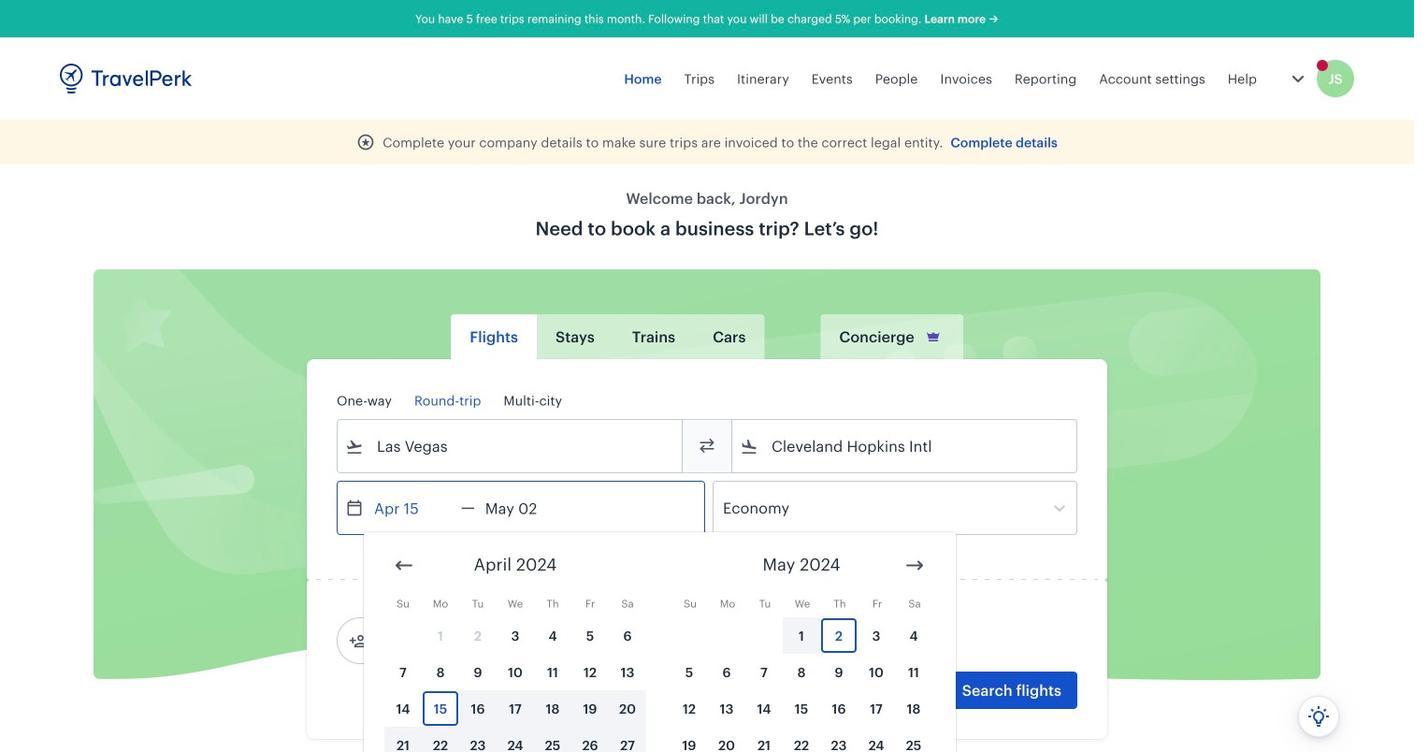 Task type: vqa. For each thing, say whether or not it's contained in the screenshot.
Move forward to switch to the next month. image
yes



Task type: locate. For each thing, give the bounding box(es) containing it.
move backward to switch to the previous month. image
[[393, 554, 415, 577]]

From search field
[[364, 431, 658, 461]]

Add first traveler search field
[[368, 626, 562, 656]]

To search field
[[759, 431, 1052, 461]]

Depart text field
[[364, 482, 461, 534]]

move forward to switch to the next month. image
[[904, 554, 926, 577]]



Task type: describe. For each thing, give the bounding box(es) containing it.
calendar application
[[364, 532, 1414, 752]]

Return text field
[[475, 482, 572, 534]]



